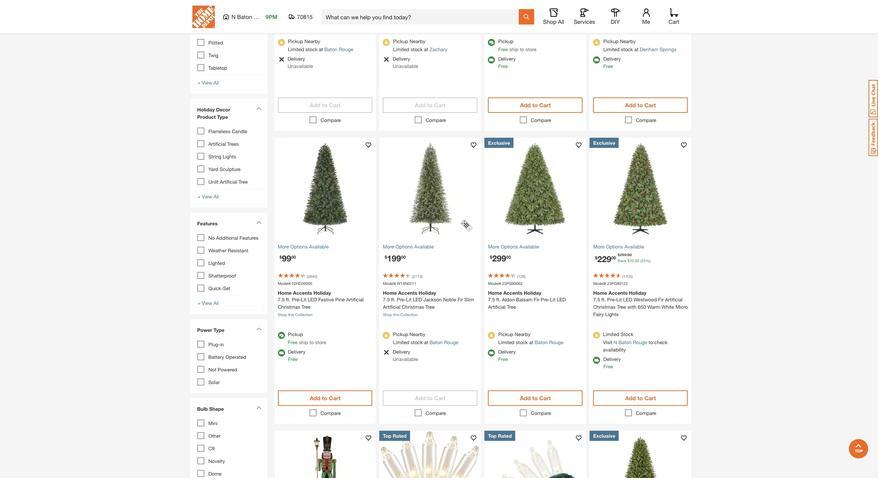 Task type: locate. For each thing, give the bounding box(es) containing it.
tree left with
[[617, 304, 626, 310]]

1 more options available from the left
[[278, 244, 329, 250]]

visit n baton rouge
[[603, 339, 647, 345]]

0 horizontal spatial rated
[[393, 433, 407, 439]]

other for c9
[[208, 433, 221, 439]]

3 accents from the left
[[503, 290, 522, 296]]

more options available up $ 199 00
[[383, 244, 434, 250]]

holiday inside home accents holiday 7.5 ft. pre-lit led festive pine artificial christmas tree shop this collection
[[313, 290, 331, 296]]

1 ) from the left
[[316, 274, 317, 279]]

128
[[518, 274, 525, 279]]

1 options from the left
[[290, 244, 308, 250]]

. up 1705
[[626, 252, 627, 257]]

decor
[[216, 107, 230, 112]]

type
[[217, 114, 228, 120], [214, 327, 224, 333]]

2 vertical spatial +
[[198, 300, 200, 306]]

0 vertical spatial + view all link
[[194, 75, 264, 90]]

additional
[[216, 235, 238, 241]]

home for home accents holiday 7.5 ft. pre-lit led jackson noble fir slim artificial christmas tree shop this collection
[[383, 290, 397, 296]]

1 horizontal spatial flocked
[[662, 0, 679, 1]]

at for leftmost baton rouge 'link'
[[319, 46, 323, 52]]

caret icon image for holiday decor product type
[[256, 107, 261, 110]]

limited stock for pickup image for pickup nearby limited stock at baton rouge
[[383, 332, 390, 339]]

more options available link for 99
[[278, 243, 372, 250]]

1 horizontal spatial pine
[[440, 4, 450, 10]]

+ view all link down tabletop on the top of the page
[[194, 75, 264, 90]]

view down tabletop on the top of the page
[[202, 80, 212, 85]]

home
[[278, 290, 292, 296], [383, 290, 397, 296], [488, 290, 502, 296], [593, 290, 607, 296]]

accents down '22hd30005'
[[293, 290, 312, 296]]

1 vertical spatial lights
[[605, 311, 619, 317]]

+ view all for quick-set
[[198, 300, 219, 306]]

nearby inside pickup nearby limited stock at denham springs
[[620, 38, 636, 44]]

0 horizontal spatial pickup free ship to store
[[288, 331, 326, 345]]

tree inside 6.5 ft. pre-lit led festive pine flocked artificial christmas tree
[[636, 3, 645, 9]]

top for 300 ct incandescent mini clear christmas string lights image
[[383, 433, 391, 439]]

with
[[627, 304, 637, 310]]

00 up model# 22hd30005
[[291, 255, 296, 260]]

0 vertical spatial .
[[626, 252, 627, 257]]

2 accents from the left
[[398, 290, 417, 296]]

tree down jackson
[[425, 304, 435, 310]]

store for available for pickup icon
[[526, 46, 537, 52]]

pickup free ship to store right available for pickup icon
[[498, 38, 537, 52]]

string
[[208, 153, 221, 159]]

1 vertical spatial + view all
[[198, 193, 219, 199]]

1 horizontal spatial .
[[634, 258, 635, 263]]

2 horizontal spatial pine
[[651, 0, 660, 1]]

1 horizontal spatial baton rouge link
[[430, 339, 458, 345]]

00 left save
[[611, 255, 616, 260]]

7.5 ft. pre-lit led festive pine artificial christmas tree image
[[274, 138, 376, 240]]

available for 299
[[519, 244, 539, 250]]

free for pickup nearby limited stock at baton rouge's available shipping image
[[498, 356, 508, 362]]

2 vertical spatial pine
[[335, 296, 345, 302]]

unavailable
[[288, 63, 313, 69], [393, 63, 418, 69], [393, 356, 418, 362]]

0 horizontal spatial 6.5
[[383, 4, 390, 10]]

1 horizontal spatial 299
[[620, 252, 626, 257]]

top rated
[[383, 433, 407, 439], [488, 433, 512, 439]]

$
[[618, 252, 620, 257], [280, 255, 282, 260], [385, 255, 387, 260], [490, 255, 492, 260], [595, 255, 597, 260], [627, 258, 630, 263]]

2 options from the left
[[396, 244, 413, 250]]

this
[[603, 11, 610, 16], [393, 19, 399, 24], [288, 312, 294, 317], [393, 312, 399, 317]]

$ left save
[[595, 255, 597, 260]]

shop this collection link for collection
[[383, 19, 418, 24]]

more up 99
[[278, 244, 289, 250]]

0 horizontal spatial top
[[383, 433, 391, 439]]

1 horizontal spatial available shipping image
[[488, 349, 495, 356]]

0 horizontal spatial ship
[[299, 339, 308, 345]]

0 horizontal spatial available shipping image
[[278, 349, 285, 356]]

7.5 inside 7.5 ft. pre-lit led kenwood fraser flocked artificial christmas tree
[[488, 3, 495, 9]]

0 vertical spatial type
[[217, 114, 228, 120]]

holiday for home accents holiday 7.5 ft. pre-lit led jackson noble fir slim artificial christmas tree shop this collection
[[419, 290, 436, 296]]

options for 199
[[396, 244, 413, 250]]

+ view all down quick-
[[198, 300, 219, 306]]

pre-
[[607, 0, 616, 1], [502, 3, 511, 9], [397, 4, 406, 10], [292, 296, 301, 302], [397, 296, 406, 302], [541, 296, 550, 302], [607, 296, 616, 302]]

fir inside "home accents holiday 7.5 ft. pre-lit led westwood fir artificial christmas tree with 650 warm white micro fairy lights"
[[658, 296, 664, 302]]

more options available
[[278, 244, 329, 250], [383, 244, 434, 250], [488, 244, 539, 250], [593, 244, 644, 250]]

all for flameless candle
[[214, 193, 219, 199]]

$ for 299
[[490, 255, 492, 260]]

view down unlit
[[202, 193, 212, 199]]

available shipping image for visit
[[593, 357, 600, 364]]

view for quick-set
[[202, 300, 212, 306]]

unlit artificial tree link
[[208, 179, 248, 185]]

accents down "w14n0211"
[[398, 290, 417, 296]]

tree down fraser
[[549, 10, 559, 16]]

2 more from the left
[[383, 244, 394, 250]]

free for pickup nearby limited stock at denham springs's available shipping image
[[603, 63, 613, 69]]

3 model# from the left
[[488, 281, 501, 286]]

all down tabletop on the top of the page
[[214, 80, 219, 85]]

pickup for the right baton rouge 'link'
[[498, 331, 513, 337]]

accents inside home accents holiday 7.5 ft. pre-lit led festive pine artificial christmas tree shop this collection
[[293, 290, 312, 296]]

classic
[[208, 14, 224, 20]]

tree inside 6.5 ft. pre-lit led festive pine artificial christmas tree shop this collection
[[407, 11, 416, 17]]

artificial inside 6.5 ft. pre-lit led festive pine artificial christmas tree shop this collection
[[451, 4, 469, 10]]

1 horizontal spatial store
[[526, 46, 537, 52]]

2 horizontal spatial festive
[[634, 0, 649, 1]]

00 inside $ 199 00
[[401, 255, 406, 260]]

+
[[198, 80, 200, 85], [198, 193, 200, 199], [198, 300, 200, 306]]

available for 199
[[414, 244, 434, 250]]

(
[[640, 258, 641, 263], [307, 274, 308, 279], [412, 274, 413, 279], [517, 274, 518, 279], [622, 274, 623, 279]]

2 horizontal spatial fir
[[658, 296, 664, 302]]

nearby down what can we help you find today? search field on the top of the page
[[410, 38, 425, 44]]

2 vertical spatial + view all
[[198, 300, 219, 306]]

+ view all for tabletop
[[198, 80, 219, 85]]

2 view from the top
[[202, 193, 212, 199]]

white
[[662, 304, 674, 310]]

pickup free ship to store for available for pickup image
[[288, 331, 326, 345]]

shop
[[593, 11, 602, 16], [543, 18, 556, 25], [383, 19, 392, 24], [278, 312, 287, 317], [383, 312, 392, 317]]

tree down aldon
[[507, 304, 516, 310]]

1 horizontal spatial top rated
[[488, 433, 512, 439]]

2 + view all from the top
[[198, 193, 219, 199]]

1 vertical spatial ship
[[299, 339, 308, 345]]

1 caret icon image from the top
[[256, 107, 261, 110]]

pickup inside pickup nearby limited stock at zachary
[[393, 38, 408, 44]]

0 vertical spatial festive
[[634, 0, 649, 1]]

0 vertical spatial pine
[[651, 0, 660, 1]]

100l warm white mini led green wire lights image
[[485, 431, 586, 478]]

artificial trees link
[[208, 141, 239, 147]]

power type
[[197, 327, 224, 333]]

3 more from the left
[[488, 244, 499, 250]]

1 home from the left
[[278, 290, 292, 296]]

$ 199 00
[[385, 254, 406, 263]]

tree inside home accents holiday 7.5 ft. pre-lit led jackson noble fir slim artificial christmas tree shop this collection
[[425, 304, 435, 310]]

home down model# 23pg90062
[[488, 290, 502, 296]]

at inside pickup nearby limited stock at zachary
[[424, 46, 428, 52]]

at for the middle baton rouge 'link'
[[424, 339, 428, 345]]

pickup free ship to store right available for pickup image
[[288, 331, 326, 345]]

4 caret icon image from the top
[[256, 406, 261, 409]]

( for 299
[[517, 274, 518, 279]]

1 horizontal spatial ship
[[509, 46, 518, 52]]

4 home from the left
[[593, 290, 607, 296]]

4 options from the left
[[606, 244, 623, 250]]

1 vertical spatial pine
[[440, 4, 450, 10]]

to
[[520, 46, 524, 52], [322, 102, 327, 108], [427, 102, 433, 108], [532, 102, 538, 108], [637, 102, 643, 108], [309, 339, 314, 345], [649, 339, 653, 345], [322, 395, 327, 401], [427, 395, 433, 401], [532, 395, 538, 401], [637, 395, 643, 401]]

1 vertical spatial pickup free ship to store
[[288, 331, 326, 345]]

stock inside pickup nearby limited stock at denham springs
[[621, 46, 633, 52]]

shop this collection link
[[593, 11, 628, 16], [383, 19, 418, 24], [278, 312, 312, 317], [383, 312, 418, 317]]

4 more options available link from the left
[[593, 243, 688, 250]]

2 + view all link from the top
[[194, 189, 264, 204]]

7.5 inside home accents holiday 7.5 ft. pre-lit led jackson noble fir slim artificial christmas tree shop this collection
[[383, 296, 390, 302]]

1 accents from the left
[[293, 290, 312, 296]]

compare
[[321, 117, 341, 123], [426, 117, 446, 123], [531, 117, 551, 123], [636, 117, 656, 123], [321, 410, 341, 416], [426, 410, 446, 416], [531, 410, 551, 416], [636, 410, 656, 416]]

home accents holiday 7.5 ft. pre-lit led westwood fir artificial christmas tree with 650 warm white micro fairy lights
[[593, 290, 688, 317]]

1 horizontal spatial features
[[239, 235, 258, 241]]

1 top rated from the left
[[383, 433, 407, 439]]

limited stock for pickup image for pickup nearby limited stock at denham springs
[[593, 39, 600, 46]]

more up 199 on the left bottom
[[383, 244, 394, 250]]

6.5 inside 6.5 ft. pre-lit led festive pine artificial christmas tree shop this collection
[[383, 4, 390, 10]]

limited stock for pickup image
[[278, 39, 285, 46], [383, 57, 390, 63], [488, 332, 495, 339], [383, 349, 390, 355]]

more options available link up the '23'
[[593, 243, 688, 250]]

0 horizontal spatial festive
[[318, 296, 334, 302]]

lit inside 6.5 ft. pre-lit led festive pine flocked artificial christmas tree
[[616, 0, 622, 1]]

limited stock for pickup image
[[383, 39, 390, 46], [593, 39, 600, 46], [278, 57, 284, 63], [383, 332, 390, 339], [593, 332, 600, 339]]

options up $ 199 00
[[396, 244, 413, 250]]

( for 199
[[412, 274, 413, 279]]

top rated for 300 ct incandescent mini clear christmas string lights image
[[383, 433, 407, 439]]

other link down mini link on the bottom left
[[208, 433, 221, 439]]

+ view all link for unlit artificial tree
[[194, 189, 264, 204]]

more for 199
[[383, 244, 394, 250]]

more options available up $ 299 00
[[488, 244, 539, 250]]

fir right balsam
[[534, 296, 539, 302]]

7.5 inside the "home accents holiday 7.5 ft. aldon balsam fir pre-lit led artificial tree"
[[488, 296, 495, 302]]

lit inside home accents holiday 7.5 ft. pre-lit led jackson noble fir slim artificial christmas tree shop this collection
[[406, 296, 411, 302]]

model# for 99
[[278, 281, 291, 286]]

all inside button
[[558, 18, 564, 25]]

shop this collection link for tree
[[278, 312, 312, 317]]

2 more options available link from the left
[[383, 243, 478, 250]]

3 + view all link from the top
[[194, 295, 264, 311]]

more up $ 299 00
[[488, 244, 499, 250]]

fir left "slim"
[[457, 296, 463, 302]]

( up the 23pg90062
[[517, 274, 518, 279]]

1 horizontal spatial n
[[614, 339, 617, 345]]

+ view all link down set
[[194, 295, 264, 311]]

) for 299
[[525, 274, 525, 279]]

delivery free for baton rouge
[[498, 349, 516, 362]]

1 available from the left
[[309, 244, 329, 250]]

1 vertical spatial available shipping image
[[593, 357, 600, 364]]

2 other link from the top
[[208, 433, 221, 439]]

6.5 for 6.5 ft. pre-lit led festive pine artificial christmas tree shop this collection
[[383, 4, 390, 10]]

artificial inside "home accents holiday 7.5 ft. pre-lit led westwood fir artificial christmas tree with 650 warm white micro fairy lights"
[[665, 296, 683, 302]]

( up "w14n0211"
[[412, 274, 413, 279]]

caret icon image inside the holiday decor product type link
[[256, 107, 261, 110]]

christmas inside 7.5 ft. pre-lit led kenwood fraser flocked artificial christmas tree
[[526, 10, 548, 16]]

0 vertical spatial ship
[[509, 46, 518, 52]]

1 vertical spatial festive
[[423, 4, 439, 10]]

3 home from the left
[[488, 290, 502, 296]]

$ up save
[[618, 252, 620, 257]]

1 horizontal spatial rated
[[498, 433, 512, 439]]

options up $ 229 00 $ 299 . 00 save $ 70 . 00 ( 23 %)
[[606, 244, 623, 250]]

shop this collection link up pickup nearby limited stock at zachary
[[383, 19, 418, 24]]

to check availability
[[603, 339, 668, 353]]

1 horizontal spatial available shipping image
[[593, 357, 600, 364]]

pickup inside pickup nearby limited stock at denham springs
[[603, 38, 618, 44]]

1 more options available link from the left
[[278, 243, 372, 250]]

more options available link up 2640
[[278, 243, 372, 250]]

2 caret icon image from the top
[[256, 221, 261, 224]]

3 ) from the left
[[525, 274, 525, 279]]

7.5 ft. pre-lit led westwood fir artificial christmas tree with 650 warm white micro fairy lights image
[[590, 138, 691, 240]]

1 + view all from the top
[[198, 80, 219, 85]]

home inside home accents holiday 7.5 ft. pre-lit led jackson noble fir slim artificial christmas tree shop this collection
[[383, 290, 397, 296]]

pre- inside 6.5 ft. pre-lit led festive pine flocked artificial christmas tree
[[607, 0, 616, 1]]

lights up sculpture
[[223, 153, 236, 159]]

nearby down diy
[[620, 38, 636, 44]]

holiday for home accents holiday 7.5 ft. pre-lit led westwood fir artificial christmas tree with 650 warm white micro fairy lights
[[629, 290, 646, 296]]

3 caret icon image from the top
[[256, 327, 261, 331]]

3 fir from the left
[[658, 296, 664, 302]]

yard
[[208, 166, 218, 172]]

tree down '22hd30005'
[[301, 304, 311, 310]]

accents inside "home accents holiday 7.5 ft. pre-lit led westwood fir artificial christmas tree with 650 warm white micro fairy lights"
[[608, 290, 628, 296]]

1 vertical spatial view
[[202, 193, 212, 199]]

model# left the 23pg90062
[[488, 281, 501, 286]]

model#
[[278, 281, 291, 286], [383, 281, 396, 286], [488, 281, 501, 286], [593, 281, 606, 286]]

model# left "w14n0211"
[[383, 281, 396, 286]]

features up no
[[197, 220, 218, 226]]

2 other from the top
[[208, 433, 221, 439]]

available up ( 2113 )
[[414, 244, 434, 250]]

string lights link
[[208, 153, 236, 159]]

twig link
[[208, 52, 218, 58]]

holiday decor product type
[[197, 107, 230, 120]]

3 + from the top
[[198, 300, 200, 306]]

0 horizontal spatial pickup nearby limited stock at baton rouge
[[288, 38, 353, 52]]

ft. inside the "home accents holiday 7.5 ft. aldon balsam fir pre-lit led artificial tree"
[[496, 296, 501, 302]]

6.5
[[593, 0, 600, 1], [383, 4, 390, 10]]

2 vertical spatial view
[[202, 300, 212, 306]]

0 horizontal spatial baton rouge link
[[324, 46, 353, 52]]

christmas inside 6.5 ft. pre-lit led festive pine flocked artificial christmas tree
[[612, 3, 634, 9]]

7.5 inside "home accents holiday 7.5 ft. pre-lit led westwood fir artificial christmas tree with 650 warm white micro fairy lights"
[[593, 296, 600, 302]]

available up the ( 128 )
[[519, 244, 539, 250]]

. left the '23'
[[634, 258, 635, 263]]

lights right the fairy
[[605, 311, 619, 317]]

holiday down 2640
[[313, 290, 331, 296]]

shop this collection link up available for pickup image
[[278, 312, 312, 317]]

2 top from the left
[[488, 433, 497, 439]]

shop this collection link up diy
[[593, 11, 628, 16]]

nearby down home accents holiday 7.5 ft. pre-lit led jackson noble fir slim artificial christmas tree shop this collection
[[410, 331, 425, 337]]

0 horizontal spatial top rated
[[383, 433, 407, 439]]

n baton rouge link
[[614, 339, 647, 345]]

accents inside the "home accents holiday 7.5 ft. aldon balsam fir pre-lit led artificial tree"
[[503, 290, 522, 296]]

6.5 ft. pre-lit led festive pine artificial christmas tree shop this collection
[[383, 4, 469, 24]]

+ view all down unlit
[[198, 193, 219, 199]]

1 other link from the top
[[208, 27, 221, 33]]

tree up pickup nearby limited stock at zachary
[[407, 11, 416, 17]]

4 ) from the left
[[632, 274, 633, 279]]

more
[[278, 244, 289, 250], [383, 244, 394, 250], [488, 244, 499, 250], [593, 244, 605, 250]]

$ inside $ 199 00
[[385, 255, 387, 260]]

unlit artificial tree
[[208, 179, 248, 185]]

6.5 ft. pre-lit led festive pine artificial christmas tree link
[[383, 0, 478, 18]]

8 ft. giant-sized lantern nutcracker with lifeeyes lcd eyes image
[[274, 431, 376, 478]]

0 vertical spatial + view all
[[198, 80, 219, 85]]

tree inside "home accents holiday 7.5 ft. pre-lit led westwood fir artificial christmas tree with 650 warm white micro fairy lights"
[[617, 304, 626, 310]]

features up resistant
[[239, 235, 258, 241]]

festive inside 6.5 ft. pre-lit led festive pine flocked artificial christmas tree
[[634, 0, 649, 1]]

2 more options available from the left
[[383, 244, 434, 250]]

all down quick-
[[214, 300, 219, 306]]

tree up me
[[636, 3, 645, 9]]

model# left 23pg90122
[[593, 281, 606, 286]]

7.5 for home accents holiday 7.5 ft. pre-lit led westwood fir artificial christmas tree with 650 warm white micro fairy lights
[[593, 296, 600, 302]]

pre- inside 6.5 ft. pre-lit led festive pine artificial christmas tree shop this collection
[[397, 4, 406, 10]]

( up '22hd30005'
[[307, 274, 308, 279]]

me
[[642, 18, 650, 25]]

flameless
[[208, 128, 230, 134]]

pine inside 6.5 ft. pre-lit led festive pine artificial christmas tree shop this collection
[[440, 4, 450, 10]]

potted link
[[208, 40, 223, 46]]

caret icon image inside bulb shape link
[[256, 406, 261, 409]]

3 options from the left
[[501, 244, 518, 250]]

0 horizontal spatial available shipping image
[[488, 57, 495, 64]]

1 vertical spatial flocked
[[488, 10, 506, 16]]

00 up model# 23pg90062
[[506, 255, 511, 260]]

unlit
[[208, 179, 218, 185]]

1 vertical spatial 6.5
[[383, 4, 390, 10]]

0 vertical spatial lights
[[223, 153, 236, 159]]

home accents holiday 7.5 ft. aldon balsam fir pre-lit led artificial tree
[[488, 290, 566, 310]]

0 horizontal spatial pine
[[335, 296, 345, 302]]

festive inside home accents holiday 7.5 ft. pre-lit led festive pine artificial christmas tree shop this collection
[[318, 296, 334, 302]]

this up pickup nearby limited stock at zachary
[[393, 19, 399, 24]]

at for the denham springs link
[[634, 46, 638, 52]]

1 model# from the left
[[278, 281, 291, 286]]

baton
[[237, 13, 252, 20], [324, 46, 338, 52], [430, 339, 443, 345], [535, 339, 548, 345], [618, 339, 632, 345]]

led
[[623, 0, 632, 1], [518, 3, 527, 9], [413, 4, 422, 10], [308, 296, 317, 302], [413, 296, 422, 302], [557, 296, 566, 302], [623, 296, 632, 302]]

novelty
[[208, 458, 225, 464]]

0 vertical spatial +
[[198, 80, 200, 85]]

1 fir from the left
[[457, 296, 463, 302]]

0 horizontal spatial store
[[315, 339, 326, 345]]

shatterproof link
[[208, 273, 236, 279]]

pine inside 6.5 ft. pre-lit led festive pine flocked artificial christmas tree
[[651, 0, 660, 1]]

4 more from the left
[[593, 244, 605, 250]]

type down the decor
[[217, 114, 228, 120]]

1 horizontal spatial lights
[[605, 311, 619, 317]]

home down model# 23pg90122
[[593, 290, 607, 296]]

free for available for pickup icon
[[498, 46, 508, 52]]

1 horizontal spatial pickup free ship to store
[[498, 38, 537, 52]]

home down model# w14n0211
[[383, 290, 397, 296]]

other up potted
[[208, 27, 221, 33]]

home down model# 22hd30005
[[278, 290, 292, 296]]

caret icon image
[[256, 107, 261, 110], [256, 221, 261, 224], [256, 327, 261, 331], [256, 406, 261, 409]]

$ up model# 23pg90062
[[490, 255, 492, 260]]

0 vertical spatial pickup free ship to store
[[498, 38, 537, 52]]

( 1705 )
[[622, 274, 633, 279]]

2 vertical spatial + view all link
[[194, 295, 264, 311]]

this inside 6.5 ft. pre-lit led festive pine artificial christmas tree shop this collection
[[393, 19, 399, 24]]

lit inside 6.5 ft. pre-lit led festive pine artificial christmas tree shop this collection
[[406, 4, 411, 10]]

+ view all link for quick-set
[[194, 295, 264, 311]]

0 vertical spatial other link
[[208, 27, 221, 33]]

0 vertical spatial view
[[202, 80, 212, 85]]

shop this collection link down model# w14n0211
[[383, 312, 418, 317]]

holiday up product
[[197, 107, 215, 112]]

$ up model# 22hd30005
[[280, 255, 282, 260]]

artificial inside home accents holiday 7.5 ft. pre-lit led festive pine artificial christmas tree shop this collection
[[346, 296, 364, 302]]

3 more options available link from the left
[[488, 243, 583, 250]]

accents down 23pg90122
[[608, 290, 628, 296]]

delivery for the denham springs link
[[603, 56, 621, 62]]

other link for potted
[[208, 27, 221, 33]]

other link up potted
[[208, 27, 221, 33]]

at inside pickup nearby limited stock at denham springs
[[634, 46, 638, 52]]

flocked up the cart link on the right of the page
[[662, 0, 679, 1]]

available for 99
[[309, 244, 329, 250]]

accents for jackson
[[398, 290, 417, 296]]

artificial inside home accents holiday 7.5 ft. pre-lit led jackson noble fir slim artificial christmas tree shop this collection
[[383, 304, 400, 310]]

denham
[[640, 46, 658, 52]]

2 ) from the left
[[422, 274, 422, 279]]

1 vertical spatial +
[[198, 193, 200, 199]]

nearby down 70815 on the left top of the page
[[304, 38, 320, 44]]

more options available for 199
[[383, 244, 434, 250]]

type inside the holiday decor product type
[[217, 114, 228, 120]]

all down unlit
[[214, 193, 219, 199]]

options up $ 299 00
[[501, 244, 518, 250]]

1 horizontal spatial top
[[488, 433, 497, 439]]

1 other from the top
[[208, 27, 221, 33]]

2 top rated from the left
[[488, 433, 512, 439]]

no additional features link
[[208, 235, 258, 241]]

2 available from the left
[[414, 244, 434, 250]]

0 vertical spatial store
[[526, 46, 537, 52]]

4 accents from the left
[[608, 290, 628, 296]]

2 fir from the left
[[534, 296, 539, 302]]

( left %)
[[640, 258, 641, 263]]

2 + from the top
[[198, 193, 200, 199]]

more up 229
[[593, 244, 605, 250]]

accents inside home accents holiday 7.5 ft. pre-lit led jackson noble fir slim artificial christmas tree shop this collection
[[398, 290, 417, 296]]

0 horizontal spatial fir
[[457, 296, 463, 302]]

tree inside 7.5 ft. pre-lit led kenwood fraser flocked artificial christmas tree
[[549, 10, 559, 16]]

6.5 inside 6.5 ft. pre-lit led festive pine flocked artificial christmas tree
[[593, 0, 600, 1]]

collection
[[611, 11, 628, 16], [400, 19, 418, 24], [295, 312, 312, 317], [400, 312, 418, 317]]

flocked
[[662, 0, 679, 1], [488, 10, 506, 16]]

led inside 6.5 ft. pre-lit led festive pine flocked artificial christmas tree
[[623, 0, 632, 1]]

services button
[[573, 8, 596, 25]]

delivery for n baton rouge "link"
[[603, 356, 621, 362]]

flocked inside 6.5 ft. pre-lit led festive pine flocked artificial christmas tree
[[662, 0, 679, 1]]

ft. inside 6.5 ft. pre-lit led festive pine artificial christmas tree shop this collection
[[391, 4, 395, 10]]

4 available from the left
[[625, 244, 644, 250]]

limited stock
[[603, 331, 633, 337]]

holiday for home accents holiday 7.5 ft. aldon balsam fir pre-lit led artificial tree
[[524, 290, 541, 296]]

0 horizontal spatial features
[[197, 220, 218, 226]]

$ 229 00 $ 299 . 00 save $ 70 . 00 ( 23 %)
[[595, 252, 650, 264]]

available shipping image for free
[[488, 57, 495, 64]]

caret icon image for bulb shape
[[256, 406, 261, 409]]

3 view from the top
[[202, 300, 212, 306]]

2 home from the left
[[383, 290, 397, 296]]

this down model# 22hd30005
[[288, 312, 294, 317]]

7.5
[[488, 3, 495, 9], [278, 296, 285, 302], [383, 296, 390, 302], [488, 296, 495, 302], [593, 296, 600, 302]]

shop this collection
[[593, 11, 628, 16]]

home inside home accents holiday 7.5 ft. pre-lit led festive pine artificial christmas tree shop this collection
[[278, 290, 292, 296]]

0 vertical spatial available shipping image
[[488, 57, 495, 64]]

christmas inside home accents holiday 7.5 ft. pre-lit led festive pine artificial christmas tree shop this collection
[[278, 304, 300, 310]]

1 vertical spatial + view all link
[[194, 189, 264, 204]]

nearby inside pickup nearby limited stock at zachary
[[410, 38, 425, 44]]

00 right 70
[[635, 258, 639, 263]]

3 more options available from the left
[[488, 244, 539, 250]]

home inside "home accents holiday 7.5 ft. pre-lit led westwood fir artificial christmas tree with 650 warm white micro fairy lights"
[[593, 290, 607, 296]]

1 rated from the left
[[393, 433, 407, 439]]

available shipping image
[[593, 57, 600, 64], [278, 349, 285, 356], [488, 349, 495, 356]]

1 more from the left
[[278, 244, 289, 250]]

model# left '22hd30005'
[[278, 281, 291, 286]]

1 vertical spatial type
[[214, 327, 224, 333]]

2 rated from the left
[[498, 433, 512, 439]]

1 vertical spatial .
[[634, 258, 635, 263]]

at for the right baton rouge 'link'
[[529, 339, 533, 345]]

unavailable for leftmost baton rouge 'link'
[[288, 63, 313, 69]]

3 + view all from the top
[[198, 300, 219, 306]]

model# for 299
[[488, 281, 501, 286]]

1 vertical spatial store
[[315, 339, 326, 345]]

+ view all for unlit artificial tree
[[198, 193, 219, 199]]

at for zachary link
[[424, 46, 428, 52]]

available shipping image
[[488, 57, 495, 64], [593, 357, 600, 364]]

more for 299
[[488, 244, 499, 250]]

shop inside shop all button
[[543, 18, 556, 25]]

potted
[[208, 40, 223, 46]]

ft.
[[601, 0, 606, 1], [496, 3, 501, 9], [391, 4, 395, 10], [286, 296, 290, 302], [391, 296, 395, 302], [496, 296, 501, 302], [601, 296, 606, 302]]

options up $ 99 00
[[290, 244, 308, 250]]

1 top from the left
[[383, 433, 391, 439]]

options for 299
[[501, 244, 518, 250]]

6.5 ft. pre-lit led festive pine flocked artificial christmas tree link
[[593, 0, 688, 9]]

0 horizontal spatial n
[[232, 13, 236, 20]]

00 inside $ 299 00
[[506, 255, 511, 260]]

view down quick-
[[202, 300, 212, 306]]

1 vertical spatial other link
[[208, 433, 221, 439]]

2 vertical spatial festive
[[318, 296, 334, 302]]

1 + view all link from the top
[[194, 75, 264, 90]]

2 horizontal spatial available shipping image
[[593, 57, 600, 64]]

) for 99
[[316, 274, 317, 279]]

shop this collection link for artificial
[[383, 312, 418, 317]]

00 inside $ 99 00
[[291, 255, 296, 260]]

) for 199
[[422, 274, 422, 279]]

299 up model# 23pg90062
[[492, 254, 506, 263]]

holiday inside the "home accents holiday 7.5 ft. aldon balsam fir pre-lit led artificial tree"
[[524, 290, 541, 296]]

70815
[[297, 13, 313, 20]]

$ up model# w14n0211
[[385, 255, 387, 260]]

lit inside home accents holiday 7.5 ft. pre-lit led festive pine artificial christmas tree shop this collection
[[301, 296, 306, 302]]

more options available up $ 229 00 $ 299 . 00 save $ 70 . 00 ( 23 %)
[[593, 244, 644, 250]]

1 view from the top
[[202, 80, 212, 85]]

$ inside $ 299 00
[[490, 255, 492, 260]]

more options available link for 199
[[383, 243, 478, 250]]

available up 2640
[[309, 244, 329, 250]]

fairy
[[593, 311, 604, 317]]

0 vertical spatial flocked
[[662, 0, 679, 1]]

mini link
[[208, 420, 218, 426]]

collection inside home accents holiday 7.5 ft. pre-lit led festive pine artificial christmas tree shop this collection
[[295, 312, 312, 317]]

0 vertical spatial 6.5
[[593, 0, 600, 1]]

check
[[654, 339, 668, 345]]

dome link
[[208, 471, 221, 477]]

holiday inside "home accents holiday 7.5 ft. pre-lit led westwood fir artificial christmas tree with 650 warm white micro fairy lights"
[[629, 290, 646, 296]]

pickup nearby limited stock at denham springs
[[603, 38, 676, 52]]

the home depot logo image
[[192, 6, 215, 28]]

n right the classic link
[[232, 13, 236, 20]]

3 available from the left
[[519, 244, 539, 250]]

pickup free ship to store
[[498, 38, 537, 52], [288, 331, 326, 345]]

collection down '22hd30005'
[[295, 312, 312, 317]]

00 up 70
[[627, 252, 632, 257]]

in
[[220, 341, 224, 347]]

What can we help you find today? search field
[[326, 9, 518, 24]]

model# for 199
[[383, 281, 396, 286]]

2640
[[308, 274, 316, 279]]

7.5 inside home accents holiday 7.5 ft. pre-lit led festive pine artificial christmas tree shop this collection
[[278, 296, 285, 302]]

caret icon image inside features link
[[256, 221, 261, 224]]

1 horizontal spatial 6.5
[[593, 0, 600, 1]]

accents up aldon
[[503, 290, 522, 296]]

0 vertical spatial other
[[208, 27, 221, 33]]

top rated for 100l warm white mini led green wire lights image
[[488, 433, 512, 439]]

collection inside home accents holiday 7.5 ft. pre-lit led jackson noble fir slim artificial christmas tree shop this collection
[[400, 312, 418, 317]]

299 up save
[[620, 252, 626, 257]]

0 horizontal spatial flocked
[[488, 10, 506, 16]]

micro
[[675, 304, 688, 310]]

1 horizontal spatial festive
[[423, 4, 439, 10]]

$ inside $ 99 00
[[280, 255, 282, 260]]

holiday up balsam
[[524, 290, 541, 296]]

00 up "w14n0211"
[[401, 255, 406, 260]]

2 model# from the left
[[383, 281, 396, 286]]

festive for christmas
[[634, 0, 649, 1]]

ft. inside home accents holiday 7.5 ft. pre-lit led jackson noble fir slim artificial christmas tree shop this collection
[[391, 296, 395, 302]]

available shipping image for pickup free ship to store
[[278, 349, 285, 356]]

1 vertical spatial other
[[208, 433, 221, 439]]

ship
[[509, 46, 518, 52], [299, 339, 308, 345]]

1 + from the top
[[198, 80, 200, 85]]

collection down "w14n0211"
[[400, 312, 418, 317]]

home accents holiday 7.5 ft. pre-lit led jackson noble fir slim artificial christmas tree shop this collection
[[383, 290, 474, 317]]

n up availability
[[614, 339, 617, 345]]

1 horizontal spatial fir
[[534, 296, 539, 302]]

collection down 6.5 ft. pre-lit led festive pine artificial christmas tree link
[[400, 19, 418, 24]]

+ view all link down unlit artificial tree
[[194, 189, 264, 204]]

flocked inside 7.5 ft. pre-lit led kenwood fraser flocked artificial christmas tree
[[488, 10, 506, 16]]

holiday inside the holiday decor product type
[[197, 107, 215, 112]]

limited
[[288, 46, 304, 52], [393, 46, 409, 52], [603, 46, 620, 52], [603, 331, 619, 337], [393, 339, 409, 345], [498, 339, 514, 345]]



Task type: vqa. For each thing, say whether or not it's contained in the screenshot.
Home Accents Holiday 7.5 ft. Pre-Lit LED Jackson Noble Fir Slim Artificial Christmas Tree Shop this Collection
yes



Task type: describe. For each thing, give the bounding box(es) containing it.
unavailable for zachary link
[[393, 63, 418, 69]]

springs
[[660, 46, 676, 52]]

4 more options available from the left
[[593, 244, 644, 250]]

string lights
[[208, 153, 236, 159]]

pre- inside home accents holiday 7.5 ft. pre-lit led jackson noble fir slim artificial christmas tree shop this collection
[[397, 296, 406, 302]]

available for pickup image
[[278, 332, 285, 339]]

candle
[[232, 128, 247, 134]]

delivery free for n baton rouge
[[603, 356, 621, 369]]

denham springs link
[[640, 46, 676, 52]]

unavailable for the middle baton rouge 'link'
[[393, 356, 418, 362]]

accents for westwood
[[608, 290, 628, 296]]

7.5 ft. pre-lit led kenwood fraser flocked artificial christmas tree link
[[488, 0, 583, 17]]

( up 23pg90122
[[622, 274, 623, 279]]

all for no additional features
[[214, 300, 219, 306]]

$ for 99
[[280, 255, 282, 260]]

plug-in link
[[208, 341, 224, 347]]

shop inside 6.5 ft. pre-lit led festive pine artificial christmas tree shop this collection
[[383, 19, 392, 24]]

pickup nearby limited stock at zachary
[[393, 38, 447, 52]]

quick-
[[208, 285, 223, 291]]

1 vertical spatial n
[[614, 339, 617, 345]]

caret icon image for power type
[[256, 327, 261, 331]]

artificial inside 7.5 ft. pre-lit led kenwood fraser flocked artificial christmas tree
[[507, 10, 524, 16]]

9pm
[[266, 13, 277, 20]]

dome
[[208, 471, 221, 477]]

aldon
[[502, 296, 515, 302]]

options for 99
[[290, 244, 308, 250]]

visit
[[603, 339, 612, 345]]

7.5 ft. pre-lit led jackson noble fir slim artificial christmas tree image
[[379, 138, 481, 240]]

lit inside 7.5 ft. pre-lit led kenwood fraser flocked artificial christmas tree
[[511, 3, 517, 9]]

plug-in
[[208, 341, 224, 347]]

ship for available for pickup icon
[[509, 46, 518, 52]]

collection inside 6.5 ft. pre-lit led festive pine artificial christmas tree shop this collection
[[400, 19, 418, 24]]

festive for tree
[[423, 4, 439, 10]]

lit inside "home accents holiday 7.5 ft. pre-lit led westwood fir artificial christmas tree with 650 warm white micro fairy lights"
[[616, 296, 622, 302]]

2 horizontal spatial baton rouge link
[[535, 339, 564, 345]]

more options available for 99
[[278, 244, 329, 250]]

pre- inside "home accents holiday 7.5 ft. pre-lit led westwood fir artificial christmas tree with 650 warm white micro fairy lights"
[[607, 296, 616, 302]]

led inside home accents holiday 7.5 ft. pre-lit led festive pine artificial christmas tree shop this collection
[[308, 296, 317, 302]]

2113
[[413, 274, 422, 279]]

7.5 for home accents holiday 7.5 ft. pre-lit led festive pine artificial christmas tree shop this collection
[[278, 296, 285, 302]]

yard sculpture link
[[208, 166, 241, 172]]

collection up diy
[[611, 11, 628, 16]]

tabletop link
[[208, 65, 227, 71]]

+ for tabletop
[[198, 80, 200, 85]]

to inside to check availability
[[649, 339, 653, 345]]

product
[[197, 114, 216, 120]]

available for pickup image
[[488, 39, 495, 46]]

kenwood
[[529, 3, 549, 9]]

christmas inside 6.5 ft. pre-lit led festive pine artificial christmas tree shop this collection
[[383, 11, 405, 17]]

live chat image
[[869, 80, 878, 117]]

pickup for leftmost baton rouge 'link'
[[288, 38, 303, 44]]

ft. inside "home accents holiday 7.5 ft. pre-lit led westwood fir artificial christmas tree with 650 warm white micro fairy lights"
[[601, 296, 606, 302]]

artificial trees
[[208, 141, 239, 147]]

c9
[[208, 445, 215, 451]]

bulb shape link
[[194, 402, 264, 418]]

23
[[641, 258, 646, 263]]

led inside 6.5 ft. pre-lit led festive pine artificial christmas tree shop this collection
[[413, 4, 422, 10]]

stock inside pickup nearby limited stock at zachary
[[411, 46, 423, 52]]

artificial inside 6.5 ft. pre-lit led festive pine flocked artificial christmas tree
[[593, 3, 611, 9]]

ft. inside 6.5 ft. pre-lit led festive pine flocked artificial christmas tree
[[601, 0, 606, 1]]

led inside 7.5 ft. pre-lit led kenwood fraser flocked artificial christmas tree
[[518, 3, 527, 9]]

this inside home accents holiday 7.5 ft. pre-lit led jackson noble fir slim artificial christmas tree shop this collection
[[393, 312, 399, 317]]

accents for pre-
[[503, 290, 522, 296]]

shop inside home accents holiday 7.5 ft. pre-lit led jackson noble fir slim artificial christmas tree shop this collection
[[383, 312, 392, 317]]

weather resistant
[[208, 247, 248, 253]]

bulb shape
[[197, 406, 224, 412]]

weather resistant link
[[208, 247, 248, 253]]

7.5 for home accents holiday 7.5 ft. aldon balsam fir pre-lit led artificial tree
[[488, 296, 495, 302]]

6.5 for 6.5 ft. pre-lit led festive pine flocked artificial christmas tree
[[593, 0, 600, 1]]

quick-set
[[208, 285, 230, 291]]

store for available for pickup image
[[315, 339, 326, 345]]

n baton rouge
[[232, 13, 270, 20]]

led inside home accents holiday 7.5 ft. pre-lit led jackson noble fir slim artificial christmas tree shop this collection
[[413, 296, 422, 302]]

limited inside pickup nearby limited stock at denham springs
[[603, 46, 620, 52]]

this right the services button
[[603, 11, 610, 16]]

available shipping image for pickup nearby limited stock at baton rouge
[[488, 349, 495, 356]]

0 horizontal spatial .
[[626, 252, 627, 257]]

delivery free for denham springs
[[603, 56, 621, 69]]

solar link
[[208, 379, 220, 385]]

( for 99
[[307, 274, 308, 279]]

led inside "home accents holiday 7.5 ft. pre-lit led westwood fir artificial christmas tree with 650 warm white micro fairy lights"
[[623, 296, 632, 302]]

view for unlit artificial tree
[[202, 193, 212, 199]]

1 horizontal spatial pickup nearby limited stock at baton rouge
[[393, 331, 458, 345]]

pine for flocked
[[651, 0, 660, 1]]

300 ct incandescent mini clear christmas string lights image
[[379, 431, 481, 478]]

lit inside the "home accents holiday 7.5 ft. aldon balsam fir pre-lit led artificial tree"
[[550, 296, 555, 302]]

70
[[630, 258, 634, 263]]

flameless candle link
[[208, 128, 247, 134]]

top for 100l warm white mini led green wire lights image
[[488, 433, 497, 439]]

pre- inside 7.5 ft. pre-lit led kenwood fraser flocked artificial christmas tree
[[502, 3, 511, 9]]

model# 23pg90062
[[488, 281, 523, 286]]

0 vertical spatial features
[[197, 220, 218, 226]]

flocked for 7.5 ft. pre-lit led kenwood fraser flocked artificial christmas tree
[[488, 10, 506, 16]]

$ 99 00
[[280, 254, 296, 263]]

artificial inside the "home accents holiday 7.5 ft. aldon balsam fir pre-lit led artificial tree"
[[488, 304, 506, 310]]

limited inside pickup nearby limited stock at zachary
[[393, 46, 409, 52]]

shape
[[209, 406, 224, 412]]

battery
[[208, 354, 224, 360]]

plug-
[[208, 341, 220, 347]]

cart link
[[666, 8, 682, 25]]

no additional features
[[208, 235, 258, 241]]

fir inside the "home accents holiday 7.5 ft. aldon balsam fir pre-lit led artificial tree"
[[534, 296, 539, 302]]

tree inside home accents holiday 7.5 ft. pre-lit led festive pine artificial christmas tree shop this collection
[[301, 304, 311, 310]]

tabletop
[[208, 65, 227, 71]]

battery operated link
[[208, 354, 246, 360]]

trees
[[227, 141, 239, 147]]

ft. inside home accents holiday 7.5 ft. pre-lit led festive pine artificial christmas tree shop this collection
[[286, 296, 290, 302]]

led inside the "home accents holiday 7.5 ft. aldon balsam fir pre-lit led artificial tree"
[[557, 296, 566, 302]]

battery operated
[[208, 354, 246, 360]]

lights inside "home accents holiday 7.5 ft. pre-lit led westwood fir artificial christmas tree with 650 warm white micro fairy lights"
[[605, 311, 619, 317]]

6.5 ft. pre-lit led festive pine flocked artificial christmas tree
[[593, 0, 679, 9]]

powered
[[218, 367, 237, 373]]

sculpture
[[220, 166, 241, 172]]

other link for c9
[[208, 433, 221, 439]]

twig
[[208, 52, 218, 58]]

model# w14n0211
[[383, 281, 416, 286]]

pickup for zachary link
[[393, 38, 408, 44]]

all for classic
[[214, 80, 219, 85]]

caret icon image for features
[[256, 221, 261, 224]]

00 for 229
[[611, 255, 616, 260]]

rated for 300 ct incandescent mini clear christmas string lights image
[[393, 433, 407, 439]]

this inside home accents holiday 7.5 ft. pre-lit led festive pine artificial christmas tree shop this collection
[[288, 312, 294, 317]]

pickup free ship to store for available for pickup icon
[[498, 38, 537, 52]]

more options available for 299
[[488, 244, 539, 250]]

7.5 for home accents holiday 7.5 ft. pre-lit led jackson noble fir slim artificial christmas tree shop this collection
[[383, 296, 390, 302]]

nearby down the "home accents holiday 7.5 ft. aldon balsam fir pre-lit led artificial tree"
[[515, 331, 531, 337]]

resistant
[[228, 247, 248, 253]]

more options available link for 299
[[488, 243, 583, 250]]

+ for quick-set
[[198, 300, 200, 306]]

4 model# from the left
[[593, 281, 606, 286]]

quick-set link
[[208, 285, 230, 291]]

pre- inside the "home accents holiday 7.5 ft. aldon balsam fir pre-lit led artificial tree"
[[541, 296, 550, 302]]

1 vertical spatial features
[[239, 235, 258, 241]]

services
[[574, 18, 595, 25]]

accents for festive
[[293, 290, 312, 296]]

( 128 )
[[517, 274, 525, 279]]

delivery for leftmost baton rouge 'link'
[[288, 56, 305, 62]]

delivery for the middle baton rouge 'link'
[[393, 349, 410, 355]]

229
[[597, 254, 611, 264]]

23pg90122
[[607, 281, 628, 286]]

diy button
[[604, 8, 627, 25]]

%)
[[646, 258, 650, 263]]

balsam
[[516, 296, 532, 302]]

limited stock for pickup image for pickup nearby limited stock at zachary
[[383, 39, 390, 46]]

( 2640 )
[[307, 274, 317, 279]]

christmas inside "home accents holiday 7.5 ft. pre-lit led westwood fir artificial christmas tree with 650 warm white micro fairy lights"
[[593, 304, 616, 310]]

ship for available for pickup image
[[299, 339, 308, 345]]

feedback link image
[[869, 118, 878, 156]]

7.5 ft. camden spruce pre-lit led artificial tree image
[[590, 431, 691, 478]]

limited stock for pickup image for delivery unavailable
[[278, 57, 284, 63]]

christmas inside home accents holiday 7.5 ft. pre-lit led jackson noble fir slim artificial christmas tree shop this collection
[[402, 304, 424, 310]]

holiday for home accents holiday 7.5 ft. pre-lit led festive pine artificial christmas tree shop this collection
[[313, 290, 331, 296]]

slim
[[464, 296, 474, 302]]

pre- inside home accents holiday 7.5 ft. pre-lit led festive pine artificial christmas tree shop this collection
[[292, 296, 301, 302]]

home for home accents holiday 7.5 ft. pre-lit led westwood fir artificial christmas tree with 650 warm white micro fairy lights
[[593, 290, 607, 296]]

flocked for 6.5 ft. pre-lit led festive pine flocked artificial christmas tree
[[662, 0, 679, 1]]

delivery for zachary link
[[393, 56, 410, 62]]

pickup for the middle baton rouge 'link'
[[393, 331, 408, 337]]

weather
[[208, 247, 226, 253]]

650
[[638, 304, 646, 310]]

classic link
[[208, 14, 224, 20]]

22hd30005
[[292, 281, 312, 286]]

shop inside home accents holiday 7.5 ft. pre-lit led festive pine artificial christmas tree shop this collection
[[278, 312, 287, 317]]

1705
[[623, 274, 632, 279]]

warm
[[647, 304, 660, 310]]

delivery for the right baton rouge 'link'
[[498, 349, 516, 355]]

zachary
[[430, 46, 447, 52]]

mini
[[208, 420, 218, 426]]

$ 299 00
[[490, 254, 511, 263]]

299 inside $ 229 00 $ 299 . 00 save $ 70 . 00 ( 23 %)
[[620, 252, 626, 257]]

free for available for pickup image
[[288, 339, 298, 345]]

free for available shipping icon associated with free
[[498, 63, 508, 69]]

diy
[[611, 18, 620, 25]]

jackson
[[423, 296, 442, 302]]

lighted link
[[208, 260, 225, 266]]

free for available shipping image associated with pickup free ship to store
[[288, 356, 298, 362]]

ft. inside 7.5 ft. pre-lit led kenwood fraser flocked artificial christmas tree
[[496, 3, 501, 9]]

tree down sculpture
[[239, 179, 248, 185]]

$ for 229
[[595, 255, 597, 260]]

( inside $ 229 00 $ 299 . 00 save $ 70 . 00 ( 23 %)
[[640, 258, 641, 263]]

exclusive for home accents holiday 7.5 ft. pre-lit led westwood fir artificial christmas tree with 650 warm white micro fairy lights
[[593, 140, 615, 146]]

more for 99
[[278, 244, 289, 250]]

novelty link
[[208, 458, 225, 464]]

7.5 ft. aldon balsam fir pre-lit led artificial tree image
[[485, 138, 586, 240]]

tree inside the "home accents holiday 7.5 ft. aldon balsam fir pre-lit led artificial tree"
[[507, 304, 516, 310]]

99
[[282, 254, 291, 263]]

available shipping image for pickup nearby limited stock at denham springs
[[593, 57, 600, 64]]

noble
[[443, 296, 456, 302]]

rated for 100l warm white mini led green wire lights image
[[498, 433, 512, 439]]

0 vertical spatial n
[[232, 13, 236, 20]]

view for tabletop
[[202, 80, 212, 85]]

bulb
[[197, 406, 208, 412]]

0 horizontal spatial lights
[[223, 153, 236, 159]]

home accents holiday 7.5 ft. pre-lit led festive pine artificial christmas tree shop this collection
[[278, 290, 364, 317]]

features link
[[194, 216, 264, 232]]

lighted
[[208, 260, 225, 266]]

0 horizontal spatial 299
[[492, 254, 506, 263]]

+ for unlit artificial tree
[[198, 193, 200, 199]]

pine inside home accents holiday 7.5 ft. pre-lit led festive pine artificial christmas tree shop this collection
[[335, 296, 345, 302]]

holiday decor product type link
[[194, 102, 264, 126]]

zachary link
[[430, 46, 447, 52]]

home for home accents holiday 7.5 ft. pre-lit led festive pine artificial christmas tree shop this collection
[[278, 290, 292, 296]]

70815 button
[[289, 13, 313, 20]]

$ right save
[[627, 258, 630, 263]]

00 for 299
[[506, 255, 511, 260]]

2 horizontal spatial pickup nearby limited stock at baton rouge
[[498, 331, 564, 345]]

pine for artificial
[[440, 4, 450, 10]]

pickup for the denham springs link
[[603, 38, 618, 44]]

fir inside home accents holiday 7.5 ft. pre-lit led jackson noble fir slim artificial christmas tree shop this collection
[[457, 296, 463, 302]]



